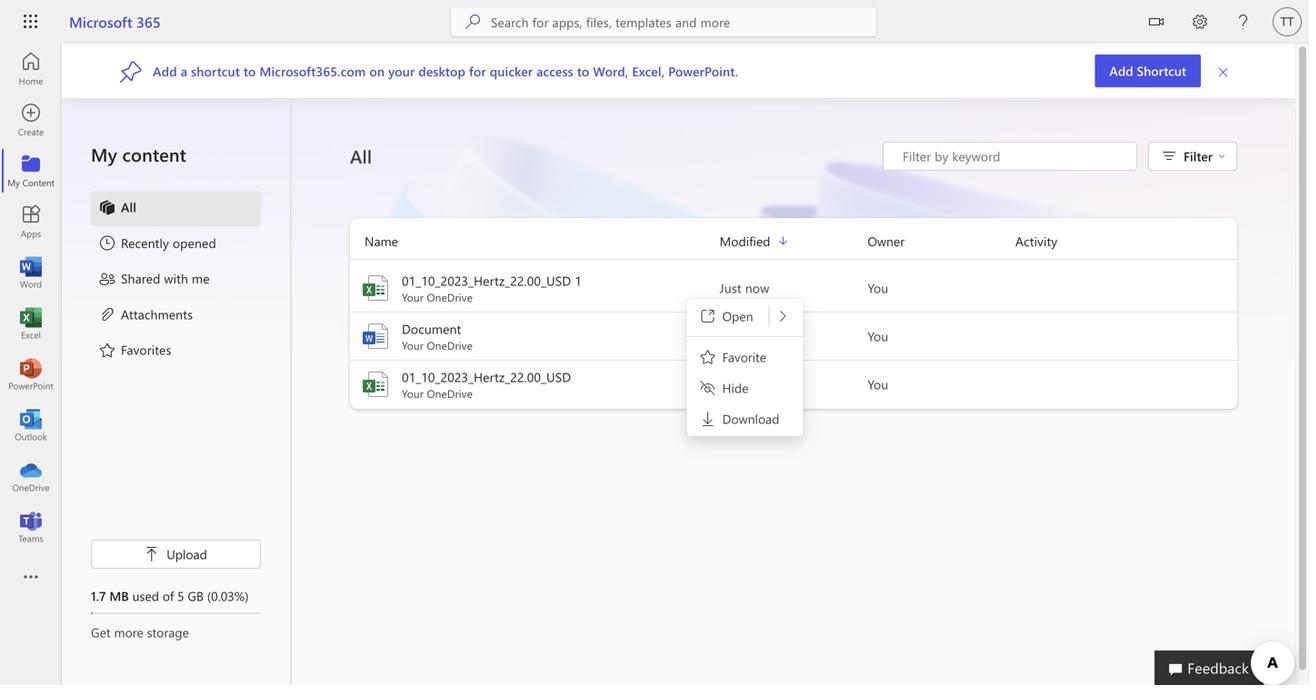 Task type: locate. For each thing, give the bounding box(es) containing it.
2 add from the left
[[153, 63, 177, 79]]

01_10_2023_hertz_22.00_usd 1 your onedrive
[[402, 272, 582, 305]]

1 horizontal spatial add
[[1110, 62, 1133, 79]]

nov down 'favorite'
[[720, 376, 743, 393]]

2 vertical spatial you
[[868, 376, 889, 393]]

2 vertical spatial your
[[402, 386, 424, 401]]

word image left document
[[361, 322, 390, 351]]

shortcut
[[191, 63, 240, 79]]

2 vertical spatial onedrive
[[427, 386, 473, 401]]

your up document
[[402, 290, 424, 305]]

favorites
[[121, 341, 171, 358]]

1 horizontal spatial all
[[350, 144, 372, 168]]

2 down 'favorite' menu item
[[747, 376, 754, 393]]

1 onedrive from the top
[[427, 290, 473, 305]]

microsoft 365 banner
[[0, 0, 1309, 47]]

01_10_2023_hertz_22.00_usd your onedrive
[[402, 369, 571, 401]]

excel image for 01_10_2023_hertz_22.00_usd
[[361, 370, 390, 399]]

recently opened
[[121, 234, 216, 251]]

filter 
[[1184, 148, 1226, 165]]

filter
[[1184, 148, 1213, 165]]

nov
[[720, 328, 743, 345], [720, 376, 743, 393]]

activity, column 4 of 4 column header
[[1016, 231, 1237, 252]]

your down document
[[402, 338, 424, 353]]

now
[[745, 280, 769, 296]]

1 you from the top
[[868, 280, 889, 296]]

add shortcut
[[1110, 62, 1186, 79]]

1 vertical spatial you
[[868, 328, 889, 345]]

for
[[469, 63, 486, 79]]

1 2 from the top
[[747, 328, 754, 345]]

all down on
[[350, 144, 372, 168]]

of
[[163, 588, 174, 605]]

01_10_2023_hertz_22.00_usd down name button on the top of the page
[[402, 272, 571, 289]]

0 vertical spatial 01_10_2023_hertz_22.00_usd
[[402, 272, 571, 289]]

0 horizontal spatial all
[[121, 199, 136, 215]]

0 vertical spatial all
[[350, 144, 372, 168]]

01_10_2023_hertz_22.00_usd down name document cell
[[402, 369, 571, 385]]

name button
[[350, 231, 720, 252]]

your
[[388, 63, 415, 79]]

0 vertical spatial nov 2
[[720, 328, 754, 345]]

just
[[720, 280, 742, 296]]

add
[[1110, 62, 1133, 79], [153, 63, 177, 79]]

more
[[114, 624, 143, 641]]

owner
[[868, 233, 905, 250]]

get
[[91, 624, 111, 641]]

1 add from the left
[[1110, 62, 1133, 79]]

nov 2 for 01_10_2023_hertz_22.00_usd
[[720, 376, 754, 393]]

to right shortcut
[[244, 63, 256, 79]]

your inside 01_10_2023_hertz_22.00_usd your onedrive
[[402, 386, 424, 401]]

1 vertical spatial nov 2
[[720, 376, 754, 393]]

1 vertical spatial onedrive
[[427, 338, 473, 353]]

used
[[132, 588, 159, 605]]

1
[[575, 272, 582, 289]]

2 nov from the top
[[720, 376, 743, 393]]

excel image inside name 01_10_2023_hertz_22.00_usd 1 cell
[[361, 274, 390, 303]]

0 vertical spatial your
[[402, 290, 424, 305]]

my
[[91, 142, 117, 166]]

1 horizontal spatial to
[[577, 63, 589, 79]]

2 2 from the top
[[747, 376, 754, 393]]

desktop
[[418, 63, 466, 79]]

1 nov from the top
[[720, 328, 743, 345]]

menu
[[91, 191, 261, 369], [690, 302, 801, 434]]

1 vertical spatial nov
[[720, 376, 743, 393]]

 upload
[[145, 546, 207, 563]]

1 01_10_2023_hertz_22.00_usd from the top
[[402, 272, 571, 289]]

0 horizontal spatial word image
[[22, 264, 40, 282]]

0 horizontal spatial to
[[244, 63, 256, 79]]

all
[[350, 144, 372, 168], [121, 199, 136, 215]]

1 horizontal spatial word image
[[361, 322, 390, 351]]

0 vertical spatial nov
[[720, 328, 743, 345]]

add shortcut button
[[1095, 55, 1201, 87]]

open group
[[690, 302, 801, 331]]

2 nov 2 from the top
[[720, 376, 754, 393]]

onedrive
[[427, 290, 473, 305], [427, 338, 473, 353], [427, 386, 473, 401]]

add left shortcut at the right of the page
[[1110, 62, 1133, 79]]

row
[[350, 231, 1237, 260]]

2 up 'favorite'
[[747, 328, 754, 345]]

teams image
[[22, 518, 40, 536]]

excel image
[[361, 274, 390, 303], [22, 315, 40, 333], [361, 370, 390, 399]]

01_10_2023_hertz_22.00_usd inside 01_10_2023_hertz_22.00_usd 1 your onedrive
[[402, 272, 571, 289]]

0 horizontal spatial add
[[153, 63, 177, 79]]

1 your from the top
[[402, 290, 424, 305]]

0 horizontal spatial menu
[[91, 191, 261, 369]]

onedrive up document
[[427, 290, 473, 305]]

0 vertical spatial you
[[868, 280, 889, 296]]

word image down 'apps' icon
[[22, 264, 40, 282]]

feedback
[[1188, 658, 1249, 678]]

2 vertical spatial excel image
[[361, 370, 390, 399]]

to
[[244, 63, 256, 79], [577, 63, 589, 79]]

modified button
[[720, 231, 868, 252]]

add inside button
[[1110, 62, 1133, 79]]

excel image inside name 01_10_2023_hertz_22.00_usd cell
[[361, 370, 390, 399]]

None search field
[[451, 7, 876, 36]]

word image
[[22, 264, 40, 282], [361, 322, 390, 351]]

1 vertical spatial your
[[402, 338, 424, 353]]

my content image
[[22, 162, 40, 180]]

microsoft 365
[[69, 12, 161, 31]]

(0.03%)
[[207, 588, 249, 605]]

attachments
[[121, 306, 193, 323]]

nov 2
[[720, 328, 754, 345], [720, 376, 754, 393]]

you
[[868, 280, 889, 296], [868, 328, 889, 345], [868, 376, 889, 393]]

activity
[[1016, 233, 1058, 250]]

home image
[[22, 60, 40, 78]]

your inside 01_10_2023_hertz_22.00_usd 1 your onedrive
[[402, 290, 424, 305]]

open menu item
[[690, 302, 769, 331]]

2 you from the top
[[868, 328, 889, 345]]

Search box. Suggestions appear as you type. search field
[[491, 7, 876, 36]]

nov 2 down 'favorite' menu item
[[720, 376, 754, 393]]

all inside my content left pane navigation navigation
[[121, 199, 136, 215]]

onedrive inside 01_10_2023_hertz_22.00_usd your onedrive
[[427, 386, 473, 401]]

name document cell
[[350, 320, 720, 353]]

hide
[[722, 380, 749, 396]]


[[1149, 15, 1164, 29]]

tt button
[[1266, 0, 1309, 44]]

0 vertical spatial excel image
[[361, 274, 390, 303]]

recently opened element
[[98, 234, 216, 255]]

Filter by keyword text field
[[901, 147, 1127, 165]]

row containing name
[[350, 231, 1237, 260]]

3 onedrive from the top
[[427, 386, 473, 401]]

upload
[[167, 546, 207, 563]]

nov 2 down open
[[720, 328, 754, 345]]

open
[[722, 308, 753, 325]]

owner button
[[868, 231, 1016, 252]]

2 for document
[[747, 328, 754, 345]]

1.7
[[91, 588, 106, 605]]

0 vertical spatial onedrive
[[427, 290, 473, 305]]

onedrive inside document your onedrive
[[427, 338, 473, 353]]

excel image for 01_10_2023_hertz_22.00_usd 1
[[361, 274, 390, 303]]

your
[[402, 290, 424, 305], [402, 338, 424, 353], [402, 386, 424, 401]]

onedrive down document
[[427, 338, 473, 353]]

your inside document your onedrive
[[402, 338, 424, 353]]

add left a
[[153, 63, 177, 79]]

outlook image
[[22, 416, 40, 435]]

menu inside my content left pane navigation navigation
[[91, 191, 261, 369]]

navigation
[[0, 44, 62, 553]]

2 your from the top
[[402, 338, 424, 353]]

menu containing all
[[91, 191, 261, 369]]

all up recently on the left top of the page
[[121, 199, 136, 215]]

3 your from the top
[[402, 386, 424, 401]]

shared with me element
[[98, 270, 210, 291]]

apps image
[[22, 213, 40, 231]]

modified
[[720, 233, 770, 250]]

1 nov 2 from the top
[[720, 328, 754, 345]]

nov down open
[[720, 328, 743, 345]]

onedrive down document your onedrive
[[427, 386, 473, 401]]

01_10_2023_hertz_22.00_usd for your
[[402, 369, 571, 385]]

download menu item
[[690, 405, 801, 434]]

word,
[[593, 63, 629, 79]]

1 vertical spatial word image
[[361, 322, 390, 351]]

0 vertical spatial 2
[[747, 328, 754, 345]]

2 onedrive from the top
[[427, 338, 473, 353]]

to left word,
[[577, 63, 589, 79]]

add a shortcut to microsoft365.com on your desktop for quicker access to word, excel, powerpoint.
[[153, 63, 738, 79]]

01_10_2023_hertz_22.00_usd
[[402, 272, 571, 289], [402, 369, 571, 385]]

onedrive inside 01_10_2023_hertz_22.00_usd 1 your onedrive
[[427, 290, 473, 305]]

1 horizontal spatial menu
[[690, 302, 801, 434]]

your for document
[[402, 338, 424, 353]]

2
[[747, 328, 754, 345], [747, 376, 754, 393]]

my content left pane navigation navigation
[[62, 98, 291, 686]]

your down document your onedrive
[[402, 386, 424, 401]]

1 vertical spatial 2
[[747, 376, 754, 393]]

01_10_2023_hertz_22.00_usd inside cell
[[402, 369, 571, 385]]

1 vertical spatial 01_10_2023_hertz_22.00_usd
[[402, 369, 571, 385]]

2 01_10_2023_hertz_22.00_usd from the top
[[402, 369, 571, 385]]

3 you from the top
[[868, 376, 889, 393]]

1 vertical spatial all
[[121, 199, 136, 215]]



Task type: vqa. For each thing, say whether or not it's contained in the screenshot.
left Free
no



Task type: describe. For each thing, give the bounding box(es) containing it.
all element
[[98, 198, 136, 220]]

you for 01_10_2023_hertz_22.00_usd
[[868, 376, 889, 393]]

2 to from the left
[[577, 63, 589, 79]]

0 vertical spatial word image
[[22, 264, 40, 282]]

document
[[402, 320, 461, 337]]

favorites element
[[98, 341, 171, 363]]

1 to from the left
[[244, 63, 256, 79]]

word image inside name document cell
[[361, 322, 390, 351]]

recently
[[121, 234, 169, 251]]

microsoft
[[69, 12, 132, 31]]

5
[[177, 588, 184, 605]]

shortcut
[[1137, 62, 1186, 79]]

your for 01_10_2023_hertz_22.00_usd
[[402, 386, 424, 401]]

on
[[369, 63, 385, 79]]

opened
[[173, 234, 216, 251]]

a
[[181, 63, 187, 79]]

1 vertical spatial excel image
[[22, 315, 40, 333]]

create image
[[22, 111, 40, 129]]

quicker
[[490, 63, 533, 79]]

favorite
[[722, 349, 766, 365]]

dismiss this dialog image
[[1217, 63, 1230, 79]]

2 for 01_10_2023_hertz_22.00_usd
[[747, 376, 754, 393]]

storage
[[147, 624, 189, 641]]

me
[[192, 270, 210, 287]]

a2hs image
[[120, 59, 142, 83]]

excel,
[[632, 63, 665, 79]]

hide menu item
[[690, 374, 801, 403]]

powerpoint.
[[668, 63, 738, 79]]

add for add a shortcut to microsoft365.com on your desktop for quicker access to word, excel, powerpoint.
[[153, 63, 177, 79]]

menu containing open
[[690, 302, 801, 434]]

get more storage
[[91, 624, 189, 641]]

shared with me
[[121, 270, 210, 287]]

you for 01_10_2023_hertz_22.00_usd 1
[[868, 280, 889, 296]]

tt
[[1281, 15, 1294, 29]]

displaying 3 out of 3 files. status
[[883, 142, 1137, 171]]

favorite menu item
[[690, 343, 801, 372]]

name 01_10_2023_hertz_22.00_usd cell
[[350, 368, 720, 401]]

gb
[[188, 588, 204, 605]]

1.7 mb used of 5 gb (0.03%)
[[91, 588, 249, 605]]

mb
[[109, 588, 129, 605]]

attachments element
[[98, 305, 193, 327]]

onedrive image
[[22, 467, 40, 486]]

shared
[[121, 270, 160, 287]]

nov 2 for document
[[720, 328, 754, 345]]

feedback button
[[1155, 651, 1264, 686]]

 button
[[1135, 0, 1178, 47]]

view more apps image
[[22, 569, 40, 587]]


[[1218, 153, 1226, 160]]

nov for document
[[720, 328, 743, 345]]

01_10_2023_hertz_22.00_usd for 1
[[402, 272, 571, 289]]

get more storage button
[[91, 624, 261, 642]]


[[145, 547, 159, 562]]

you for document
[[868, 328, 889, 345]]

365
[[136, 12, 161, 31]]

with
[[164, 270, 188, 287]]

download
[[722, 410, 779, 427]]

add for add shortcut
[[1110, 62, 1133, 79]]

content
[[122, 142, 186, 166]]

powerpoint image
[[22, 365, 40, 384]]

my content
[[91, 142, 186, 166]]

document your onedrive
[[402, 320, 473, 353]]

onedrive for document
[[427, 338, 473, 353]]

name 01_10_2023_hertz_22.00_usd 1 cell
[[350, 272, 720, 305]]

just now
[[720, 280, 769, 296]]

none search field inside microsoft 365 banner
[[451, 7, 876, 36]]

onedrive for 01_10_2023_hertz_22.00_usd
[[427, 386, 473, 401]]

name
[[365, 233, 398, 250]]

nov for 01_10_2023_hertz_22.00_usd
[[720, 376, 743, 393]]

access
[[536, 63, 574, 79]]

microsoft365.com
[[260, 63, 366, 79]]



